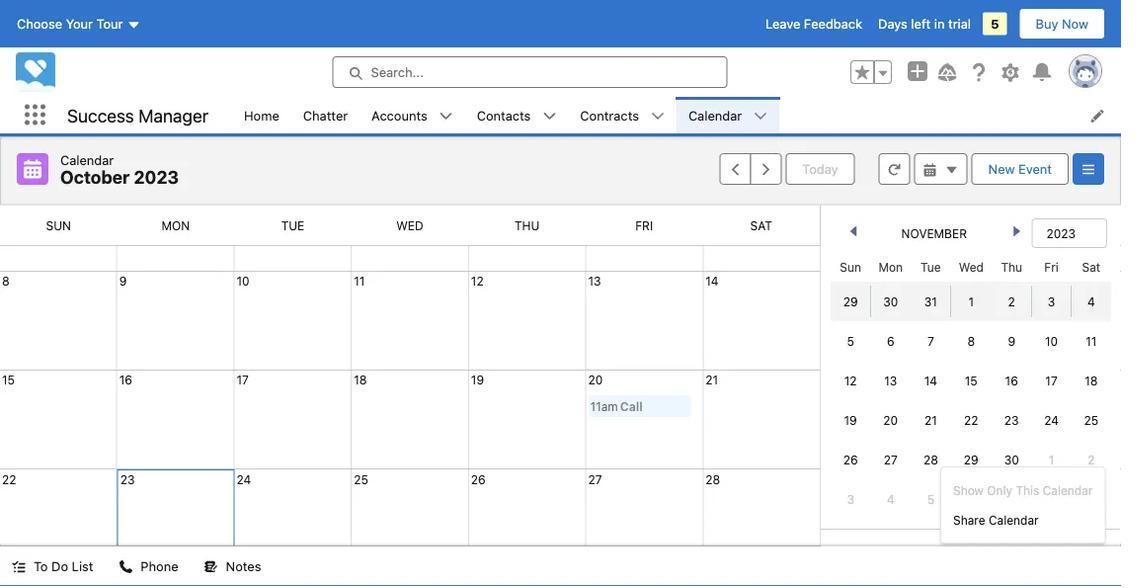 Task type: vqa. For each thing, say whether or not it's contained in the screenshot.
Account Name Element
no



Task type: describe. For each thing, give the bounding box(es) containing it.
notes button
[[192, 546, 273, 586]]

home link
[[232, 97, 291, 133]]

today button
[[786, 153, 855, 185]]

list containing home
[[232, 97, 1122, 133]]

2023
[[134, 167, 179, 188]]

sun inside grid
[[840, 260, 862, 274]]

11 button
[[354, 274, 365, 288]]

1 vertical spatial 13
[[885, 374, 898, 387]]

calendar for calendar
[[689, 108, 742, 123]]

0 vertical spatial 2
[[1009, 294, 1016, 308]]

days left in trial
[[879, 16, 971, 31]]

1 horizontal spatial thu
[[1001, 260, 1023, 274]]

25 button
[[354, 472, 368, 486]]

1 horizontal spatial 20
[[884, 413, 898, 427]]

17 button
[[237, 373, 249, 386]]

calendar october 2023
[[60, 152, 179, 188]]

1 horizontal spatial wed
[[959, 260, 984, 274]]

new event button
[[972, 153, 1069, 185]]

notes
[[226, 559, 261, 574]]

call
[[620, 399, 643, 413]]

0 horizontal spatial 6
[[887, 334, 895, 348]]

0 vertical spatial 24
[[1045, 413, 1059, 427]]

0 vertical spatial 23
[[1005, 413, 1019, 427]]

24 button
[[237, 472, 251, 486]]

choose your tour
[[17, 16, 123, 31]]

2 vertical spatial calendar
[[989, 513, 1039, 527]]

0 horizontal spatial sat
[[751, 218, 773, 232]]

0 vertical spatial 3
[[1048, 294, 1056, 308]]

home
[[244, 108, 279, 123]]

list
[[72, 559, 93, 574]]

0 vertical spatial 21
[[706, 373, 719, 386]]

text default image inside the calendar list item
[[754, 109, 768, 123]]

october
[[60, 167, 130, 188]]

1 vertical spatial 28
[[706, 472, 721, 486]]

phone button
[[107, 546, 190, 586]]

accounts list item
[[360, 97, 465, 133]]

buy
[[1036, 16, 1059, 31]]

1 horizontal spatial 1
[[1049, 453, 1055, 466]]

5 for 4
[[928, 492, 935, 506]]

1 vertical spatial 9
[[1008, 334, 1016, 348]]

now
[[1062, 16, 1089, 31]]

to do list
[[34, 559, 93, 574]]

accounts
[[372, 108, 428, 123]]

to
[[34, 559, 48, 574]]

call link
[[620, 399, 643, 413]]

0 vertical spatial tue
[[281, 218, 305, 232]]

text default image inside "phone" button
[[119, 560, 133, 574]]

mon inside grid
[[879, 260, 903, 274]]

0 horizontal spatial 17
[[237, 373, 249, 386]]

feedback
[[804, 16, 863, 31]]

1 horizontal spatial 18
[[1085, 374, 1098, 387]]

0 horizontal spatial 5
[[847, 334, 855, 348]]

0 vertical spatial 25
[[1085, 413, 1099, 427]]

share calendar link
[[942, 505, 1105, 535]]

0 horizontal spatial 7
[[928, 334, 935, 348]]

1 horizontal spatial fri
[[1045, 260, 1059, 274]]

0 horizontal spatial 15
[[2, 373, 15, 386]]

0 vertical spatial 22
[[965, 413, 979, 427]]

text default image inside contracts list item
[[651, 109, 665, 123]]

0 vertical spatial 26
[[844, 453, 858, 466]]

success
[[67, 105, 134, 126]]

buy now
[[1036, 16, 1089, 31]]

november
[[902, 226, 967, 240]]

0 horizontal spatial 20
[[589, 373, 603, 386]]

1 vertical spatial 2
[[1088, 453, 1095, 466]]

12 button
[[471, 274, 484, 288]]

28 button
[[706, 472, 721, 486]]

text default image inside to do list button
[[12, 560, 26, 574]]

8 button
[[2, 274, 10, 288]]

0 horizontal spatial thu
[[515, 218, 540, 232]]

text default image inside notes button
[[204, 560, 218, 574]]

manager
[[139, 105, 209, 126]]

21 button
[[706, 373, 719, 386]]

0 vertical spatial 11
[[354, 274, 365, 288]]

calendar for calendar october 2023
[[60, 152, 114, 167]]

0 horizontal spatial 9
[[119, 274, 127, 288]]

20 button
[[589, 373, 603, 386]]

contacts link
[[465, 97, 543, 133]]

share
[[954, 513, 986, 527]]

0 horizontal spatial 24
[[237, 472, 251, 486]]

today
[[803, 162, 839, 176]]

0 horizontal spatial mon
[[162, 218, 190, 232]]

0 vertical spatial 4
[[1088, 294, 1096, 308]]

1 vertical spatial 30
[[1005, 453, 1020, 466]]

1 horizontal spatial 19
[[844, 413, 858, 427]]

1 horizontal spatial 28
[[924, 453, 939, 466]]

buy now button
[[1019, 8, 1106, 40]]

0 vertical spatial fri
[[636, 218, 653, 232]]

0 horizontal spatial 18
[[354, 373, 367, 386]]

1 vertical spatial group
[[720, 153, 782, 185]]

your
[[66, 16, 93, 31]]

9 button
[[119, 274, 127, 288]]

0 vertical spatial wed
[[397, 218, 424, 232]]

leave
[[766, 16, 801, 31]]

0 vertical spatial 29
[[844, 294, 858, 308]]

in
[[935, 16, 945, 31]]

leave feedback
[[766, 16, 863, 31]]

1 horizontal spatial 7
[[1009, 492, 1016, 506]]

15 button
[[2, 373, 15, 386]]

new event
[[989, 162, 1052, 176]]

1 horizontal spatial 12
[[845, 374, 857, 387]]

0 vertical spatial 30
[[884, 294, 899, 308]]

0 vertical spatial 1
[[969, 294, 974, 308]]

success manager
[[67, 105, 209, 126]]

0 vertical spatial 19
[[471, 373, 484, 386]]

1 vertical spatial 22
[[2, 472, 16, 486]]

1 vertical spatial 10
[[1045, 334, 1058, 348]]

0 horizontal spatial 3
[[847, 492, 855, 506]]

event
[[1019, 162, 1052, 176]]

2 vertical spatial 9
[[1088, 492, 1096, 506]]

31
[[925, 294, 938, 308]]

days
[[879, 16, 908, 31]]

0 horizontal spatial 10
[[237, 274, 250, 288]]

contacts
[[477, 108, 531, 123]]

contracts
[[580, 108, 639, 123]]

chatter link
[[291, 97, 360, 133]]

chatter
[[303, 108, 348, 123]]

1 horizontal spatial 8
[[968, 334, 975, 348]]



Task type: locate. For each thing, give the bounding box(es) containing it.
10 button
[[237, 274, 250, 288]]

0 horizontal spatial 27
[[589, 472, 602, 486]]

text default image right contracts at the top right of the page
[[651, 109, 665, 123]]

1 right 31 on the bottom right of the page
[[969, 294, 974, 308]]

1 horizontal spatial 21
[[925, 413, 938, 427]]

2 horizontal spatial 8
[[1048, 492, 1056, 506]]

1 vertical spatial 23
[[120, 472, 135, 486]]

mon down the 'november'
[[879, 260, 903, 274]]

1 horizontal spatial 22
[[965, 413, 979, 427]]

1 vertical spatial 20
[[884, 413, 898, 427]]

0 horizontal spatial 25
[[354, 472, 368, 486]]

0 horizontal spatial 16
[[119, 373, 132, 386]]

search... button
[[333, 56, 728, 88]]

0 vertical spatial 8
[[2, 274, 10, 288]]

17
[[237, 373, 249, 386], [1046, 374, 1058, 387]]

sun
[[46, 218, 71, 232], [840, 260, 862, 274]]

choose
[[17, 16, 62, 31]]

calendar list item
[[677, 97, 780, 133]]

1 vertical spatial wed
[[959, 260, 984, 274]]

1 horizontal spatial sat
[[1083, 260, 1101, 274]]

13 button
[[589, 274, 601, 288]]

text default image left notes
[[204, 560, 218, 574]]

list
[[232, 97, 1122, 133]]

5 for days left in trial
[[991, 16, 1000, 31]]

group down the calendar list item
[[720, 153, 782, 185]]

1 vertical spatial tue
[[921, 260, 941, 274]]

0 vertical spatial 12
[[471, 274, 484, 288]]

0 horizontal spatial wed
[[397, 218, 424, 232]]

mon
[[162, 218, 190, 232], [879, 260, 903, 274]]

1 horizontal spatial 29
[[964, 453, 979, 466]]

0 horizontal spatial sun
[[46, 218, 71, 232]]

3
[[1048, 294, 1056, 308], [847, 492, 855, 506]]

16
[[119, 373, 132, 386], [1006, 374, 1019, 387]]

contacts list item
[[465, 97, 569, 133]]

21
[[706, 373, 719, 386], [925, 413, 938, 427]]

7
[[928, 334, 935, 348], [1009, 492, 1016, 506]]

1 vertical spatial thu
[[1001, 260, 1023, 274]]

text default image up the 'november'
[[924, 163, 937, 177]]

1 vertical spatial 25
[[354, 472, 368, 486]]

0 horizontal spatial 11
[[354, 274, 365, 288]]

29
[[844, 294, 858, 308], [964, 453, 979, 466]]

text default image left new
[[945, 163, 959, 177]]

tour
[[96, 16, 123, 31]]

0 horizontal spatial 22
[[2, 472, 16, 486]]

1 horizontal spatial sun
[[840, 260, 862, 274]]

8
[[2, 274, 10, 288], [968, 334, 975, 348], [1048, 492, 1056, 506]]

18 button
[[354, 373, 367, 386]]

0 vertical spatial 14
[[706, 274, 719, 288]]

0 vertical spatial 13
[[589, 274, 601, 288]]

23 button
[[120, 472, 135, 486]]

text default image left phone
[[119, 560, 133, 574]]

23
[[1005, 413, 1019, 427], [120, 472, 135, 486]]

calendar
[[689, 108, 742, 123], [60, 152, 114, 167], [989, 513, 1039, 527]]

1 horizontal spatial 27
[[884, 453, 898, 466]]

1 horizontal spatial group
[[851, 60, 892, 84]]

1 horizontal spatial 16
[[1006, 374, 1019, 387]]

0 vertical spatial thu
[[515, 218, 540, 232]]

1 horizontal spatial 5
[[928, 492, 935, 506]]

2 vertical spatial 5
[[928, 492, 935, 506]]

15 inside grid
[[965, 374, 978, 387]]

0 vertical spatial calendar
[[689, 108, 742, 123]]

1 vertical spatial 12
[[845, 374, 857, 387]]

0 horizontal spatial 29
[[844, 294, 858, 308]]

27
[[884, 453, 898, 466], [589, 472, 602, 486]]

0 horizontal spatial 12
[[471, 274, 484, 288]]

4
[[1088, 294, 1096, 308], [887, 492, 895, 506]]

0 horizontal spatial 14
[[706, 274, 719, 288]]

1 horizontal spatial tue
[[921, 260, 941, 274]]

1 vertical spatial 11
[[1086, 334, 1097, 348]]

0 vertical spatial 20
[[589, 373, 603, 386]]

text default image right contacts
[[543, 109, 557, 123]]

calendar right the share
[[989, 513, 1039, 527]]

0 horizontal spatial 21
[[706, 373, 719, 386]]

text default image
[[439, 109, 453, 123], [754, 109, 768, 123], [945, 163, 959, 177], [12, 560, 26, 574], [119, 560, 133, 574]]

5
[[991, 16, 1000, 31], [847, 334, 855, 348], [928, 492, 935, 506]]

1 horizontal spatial 11
[[1086, 334, 1097, 348]]

2 horizontal spatial 9
[[1088, 492, 1096, 506]]

new
[[989, 162, 1015, 176]]

1 horizontal spatial 10
[[1045, 334, 1058, 348]]

grid
[[831, 252, 1112, 519]]

text default image down leave
[[754, 109, 768, 123]]

calendar right contracts list item
[[689, 108, 742, 123]]

7 down 31 on the bottom right of the page
[[928, 334, 935, 348]]

7 up share calendar
[[1009, 492, 1016, 506]]

19
[[471, 373, 484, 386], [844, 413, 858, 427]]

1 horizontal spatial 6
[[968, 492, 975, 506]]

to do list button
[[0, 546, 105, 586]]

6
[[887, 334, 895, 348], [968, 492, 975, 506]]

calendar down success
[[60, 152, 114, 167]]

14
[[706, 274, 719, 288], [925, 374, 938, 387]]

29 up the share
[[964, 453, 979, 466]]

20
[[589, 373, 603, 386], [884, 413, 898, 427]]

text default image inside contacts "list item"
[[543, 109, 557, 123]]

0 vertical spatial 10
[[237, 274, 250, 288]]

11
[[354, 274, 365, 288], [1086, 334, 1097, 348]]

0 horizontal spatial 13
[[589, 274, 601, 288]]

group down the days at the top
[[851, 60, 892, 84]]

2 right 31 on the bottom right of the page
[[1009, 294, 1016, 308]]

1 vertical spatial 27
[[589, 472, 602, 486]]

wed
[[397, 218, 424, 232], [959, 260, 984, 274]]

1 horizontal spatial 14
[[925, 374, 938, 387]]

1 horizontal spatial 15
[[965, 374, 978, 387]]

sat inside grid
[[1083, 260, 1101, 274]]

text default image inside accounts list item
[[439, 109, 453, 123]]

2 horizontal spatial 5
[[991, 16, 1000, 31]]

1 vertical spatial 26
[[471, 472, 486, 486]]

11am
[[591, 399, 618, 413]]

11am call
[[591, 399, 643, 413]]

0 horizontal spatial 30
[[884, 294, 899, 308]]

1 horizontal spatial 24
[[1045, 413, 1059, 427]]

27 button
[[589, 472, 602, 486]]

30 up share calendar link
[[1005, 453, 1020, 466]]

1 vertical spatial 8
[[968, 334, 975, 348]]

15
[[2, 373, 15, 386], [965, 374, 978, 387]]

1 vertical spatial 29
[[964, 453, 979, 466]]

30
[[884, 294, 899, 308], [1005, 453, 1020, 466]]

0 horizontal spatial 2
[[1009, 294, 1016, 308]]

1 up share calendar link
[[1049, 453, 1055, 466]]

1 vertical spatial 6
[[968, 492, 975, 506]]

1 vertical spatial 4
[[887, 492, 895, 506]]

leave feedback link
[[766, 16, 863, 31]]

0 vertical spatial sat
[[751, 218, 773, 232]]

24
[[1045, 413, 1059, 427], [237, 472, 251, 486]]

16 button
[[119, 373, 132, 386]]

contracts link
[[569, 97, 651, 133]]

0 horizontal spatial 8
[[2, 274, 10, 288]]

do
[[51, 559, 68, 574]]

30 left 31 on the bottom right of the page
[[884, 294, 899, 308]]

text default image right accounts on the left of page
[[439, 109, 453, 123]]

14 button
[[706, 274, 719, 288]]

0 horizontal spatial 23
[[120, 472, 135, 486]]

search...
[[371, 65, 424, 80]]

0 vertical spatial 7
[[928, 334, 935, 348]]

1 vertical spatial calendar
[[60, 152, 114, 167]]

22
[[965, 413, 979, 427], [2, 472, 16, 486]]

calendar link
[[677, 97, 754, 133]]

1 horizontal spatial 17
[[1046, 374, 1058, 387]]

28
[[924, 453, 939, 466], [706, 472, 721, 486]]

tue
[[281, 218, 305, 232], [921, 260, 941, 274]]

sat
[[751, 218, 773, 232], [1083, 260, 1101, 274]]

text default image left to
[[12, 560, 26, 574]]

thu
[[515, 218, 540, 232], [1001, 260, 1023, 274]]

trial
[[949, 16, 971, 31]]

text default image
[[543, 109, 557, 123], [651, 109, 665, 123], [924, 163, 937, 177], [204, 560, 218, 574]]

1 horizontal spatial 3
[[1048, 294, 1056, 308]]

0 horizontal spatial calendar
[[60, 152, 114, 167]]

grid containing sun
[[831, 252, 1112, 519]]

left
[[912, 16, 931, 31]]

0 vertical spatial 28
[[924, 453, 939, 466]]

1 horizontal spatial 13
[[885, 374, 898, 387]]

accounts link
[[360, 97, 439, 133]]

19 button
[[471, 373, 484, 386]]

group
[[851, 60, 892, 84], [720, 153, 782, 185]]

12
[[471, 274, 484, 288], [845, 374, 857, 387]]

0 vertical spatial group
[[851, 60, 892, 84]]

calendar inside calendar october 2023
[[60, 152, 114, 167]]

choose your tour button
[[16, 8, 142, 40]]

1 vertical spatial 14
[[925, 374, 938, 387]]

26
[[844, 453, 858, 466], [471, 472, 486, 486]]

phone
[[141, 559, 178, 574]]

calendar inside list item
[[689, 108, 742, 123]]

18
[[354, 373, 367, 386], [1085, 374, 1098, 387]]

22 button
[[2, 472, 16, 486]]

1 vertical spatial 21
[[925, 413, 938, 427]]

0 horizontal spatial 4
[[887, 492, 895, 506]]

1 vertical spatial 19
[[844, 413, 858, 427]]

9
[[119, 274, 127, 288], [1008, 334, 1016, 348], [1088, 492, 1096, 506]]

10
[[237, 274, 250, 288], [1045, 334, 1058, 348]]

29 left 31 on the bottom right of the page
[[844, 294, 858, 308]]

mon down 2023
[[162, 218, 190, 232]]

2 up share calendar link
[[1088, 453, 1095, 466]]

0 horizontal spatial 28
[[706, 472, 721, 486]]

contracts list item
[[569, 97, 677, 133]]

0 vertical spatial sun
[[46, 218, 71, 232]]

26 button
[[471, 472, 486, 486]]

share calendar
[[954, 513, 1039, 527]]

27 inside grid
[[884, 453, 898, 466]]

0 horizontal spatial tue
[[281, 218, 305, 232]]



